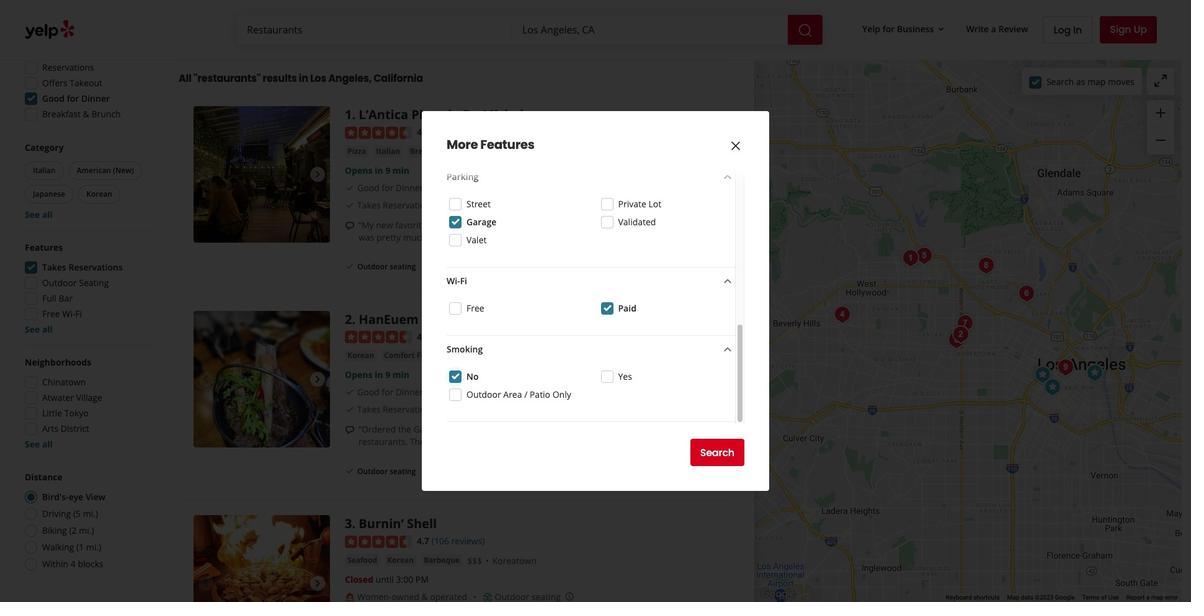 Task type: vqa. For each thing, say whether or not it's contained in the screenshot.
$ in the 3 filters $ • Offers Takeout • Offers Delivery Clear all
no



Task type: locate. For each thing, give the bounding box(es) containing it.
opens
[[345, 164, 373, 176], [345, 369, 373, 381]]

other inside "ordered the galbi jjim and squid stir fry rice dish.  i have been to chef sul's other restaurants.  the taste has always been superb. galbi jjim had a unique…"
[[664, 424, 687, 435]]

keyboard shortcuts button
[[947, 593, 1000, 602]]

0 horizontal spatial jjim
[[437, 424, 452, 435]]

1 24 chevron down v2 image from the top
[[721, 170, 736, 185]]

None search field
[[237, 15, 826, 45]]

1 horizontal spatial italian button
[[374, 145, 403, 158]]

italian button down category
[[25, 161, 64, 180]]

comfort food button
[[382, 350, 438, 362]]

3 slideshow element from the top
[[194, 515, 330, 602]]

map for error
[[1152, 594, 1164, 601]]

start order link for haneuem
[[638, 458, 715, 485]]

0 vertical spatial start order link
[[638, 253, 715, 280]]

1 vertical spatial italian
[[33, 165, 56, 176]]

galbi up taste
[[414, 424, 435, 435]]

0 vertical spatial 9
[[386, 164, 391, 176]]

american
[[77, 165, 111, 176]]

korean button down "4.4 star rating" 'image'
[[345, 350, 377, 362]]

0 horizontal spatial map
[[1088, 75, 1106, 87]]

korean down american (new) button
[[86, 189, 112, 199]]

mi.) for driving (5 mi.)
[[83, 508, 98, 520]]

it
[[707, 219, 712, 231]]

a right write
[[992, 23, 997, 35]]

(2
[[69, 525, 77, 536]]

galbi down i
[[551, 436, 572, 448]]

close image
[[729, 138, 744, 153]]

0 horizontal spatial other
[[526, 231, 548, 243]]

in for 2
[[375, 369, 383, 381]]

order for haneuem
[[676, 464, 703, 479]]

in left los
[[299, 71, 308, 86]]

outdoor down pretty
[[358, 261, 388, 272]]

start down but
[[650, 260, 673, 274]]

in down comfort food link
[[375, 369, 383, 381]]

(1
[[76, 541, 84, 553]]

2 min from the top
[[393, 369, 410, 381]]

$$$ down (106 reviews)
[[468, 555, 482, 567]]

search for search as map moves
[[1047, 75, 1075, 87]]

3 see from the top
[[25, 438, 40, 450]]

1 horizontal spatial breakfast
[[410, 146, 447, 156]]

see all
[[25, 209, 53, 220], [25, 323, 53, 335], [25, 438, 53, 450]]

dinner up favorite
[[396, 182, 424, 194]]

min down the "italian" link
[[393, 164, 410, 176]]

was down "my
[[359, 231, 375, 243]]

been up the had
[[590, 424, 610, 435]]

(239 reviews) link
[[432, 329, 485, 343]]

moves
[[1109, 75, 1135, 87]]

see all button for takes reservations
[[25, 323, 53, 335]]

log in
[[1054, 23, 1083, 37]]

seating down much
[[390, 261, 416, 272]]

9 for l'antica
[[386, 164, 391, 176]]

features down michele at left
[[481, 136, 535, 153]]

1 horizontal spatial korean
[[348, 350, 374, 361]]

24 chevron down v2 image
[[721, 170, 736, 185], [721, 274, 736, 289], [721, 342, 736, 357]]

closed until 3:00 pm
[[345, 574, 429, 585]]

takes up "ordered
[[358, 404, 381, 416]]

dinner for 1 . l'antica pizzeria da michele
[[396, 182, 424, 194]]

16 speech v2 image
[[345, 221, 355, 231], [345, 425, 355, 435]]

1 previous image from the top
[[199, 167, 214, 182]]

for inside "my new favorite pizza! the margherita pizza was a little salty for my liking, but overall it was pretty much perfect, better than any other margherita pizza…"
[[607, 219, 619, 231]]

free up (239 reviews) link
[[467, 302, 485, 314]]

0 vertical spatial next image
[[310, 167, 325, 182]]

good up "ordered
[[358, 386, 380, 398]]

2 16 speech v2 image from the top
[[345, 425, 355, 435]]

outdoor seating for second 16 checkmark v2 icon from the bottom
[[358, 261, 416, 272]]

a inside "ordered the galbi jjim and squid stir fry rice dish.  i have been to chef sul's other restaurants.  the taste has always been superb. galbi jjim had a unique…"
[[609, 436, 614, 448]]

1 vertical spatial features
[[25, 241, 63, 253]]

all down arts
[[42, 438, 53, 450]]

smoking
[[447, 343, 483, 355]]

1 vertical spatial &
[[449, 146, 454, 156]]

2 vertical spatial good
[[358, 386, 380, 398]]

pretty
[[377, 231, 401, 243]]

italian down 4.3 star rating image
[[376, 146, 400, 156]]

2 . haneuem
[[345, 311, 419, 328]]

district
[[61, 423, 89, 435]]

opens in 9 min down the comfort
[[345, 369, 410, 381]]

slideshow element
[[194, 106, 330, 243], [194, 311, 330, 447], [194, 515, 330, 602]]

0 vertical spatial see
[[25, 209, 40, 220]]

korean button for the top korean link
[[345, 350, 377, 362]]

info icon image
[[565, 592, 575, 602], [565, 592, 575, 602]]

2 next image from the top
[[310, 372, 325, 387]]

2 previous image from the top
[[199, 576, 214, 591]]

1 outdoor seating from the top
[[358, 261, 416, 272]]

full
[[42, 292, 56, 304]]

comfort food
[[384, 350, 435, 361]]

takes up "my
[[358, 199, 381, 211]]

korean
[[86, 189, 112, 199], [348, 350, 374, 361], [387, 555, 414, 566]]

2 24 chevron down v2 image from the top
[[721, 274, 736, 289]]

2 vertical spatial korean
[[387, 555, 414, 566]]

saffy's image
[[974, 253, 999, 278]]

slideshow element for 1
[[194, 106, 330, 243]]

0 horizontal spatial been
[[496, 436, 516, 448]]

1 vertical spatial opens
[[345, 369, 373, 381]]

4.7
[[417, 535, 429, 547]]

takes reservations up "new" at the left top of the page
[[358, 199, 435, 211]]

0 vertical spatial order
[[676, 260, 703, 274]]

2 horizontal spatial korean button
[[385, 554, 417, 567]]

0 horizontal spatial wi-
[[62, 308, 75, 320]]

4.3 star rating image
[[345, 126, 412, 139]]

good for dinner down offers takeout
[[42, 92, 110, 104]]

1 vertical spatial 16 speech v2 image
[[345, 425, 355, 435]]

1 vertical spatial see all button
[[25, 323, 53, 335]]

korean link down "4.4 star rating" 'image'
[[345, 350, 377, 362]]

group containing category
[[22, 142, 154, 221]]

0 vertical spatial outdoor seating
[[358, 261, 416, 272]]

2 seating from the top
[[390, 466, 416, 477]]

min for l'antica
[[393, 164, 410, 176]]

takes for 1
[[358, 199, 381, 211]]

breakfast & brunch inside breakfast & brunch button
[[410, 146, 483, 156]]

a left little
[[559, 219, 564, 231]]

$$$
[[490, 146, 505, 158], [468, 555, 482, 567]]

wi-fi button
[[447, 274, 736, 290]]

16 women owned v2 image
[[345, 592, 355, 602]]

16 speech v2 image left "my
[[345, 221, 355, 231]]

good for dinner down the comfort
[[358, 386, 424, 398]]

write a review link
[[962, 18, 1034, 40]]

1 slideshow element from the top
[[194, 106, 330, 243]]

good up "my
[[358, 182, 380, 194]]

2 9 from the top
[[386, 369, 391, 381]]

shortcuts
[[974, 594, 1000, 601]]

group
[[21, 11, 154, 124], [1148, 100, 1175, 155], [22, 142, 154, 221], [21, 241, 154, 336], [21, 356, 154, 451]]

1 vertical spatial all
[[42, 323, 53, 335]]

0 vertical spatial opens in 9 min
[[345, 164, 410, 176]]

opens down "4.4 star rating" 'image'
[[345, 369, 373, 381]]

terms of use link
[[1083, 594, 1120, 601]]

chinatown
[[42, 376, 86, 388]]

fi down delivery
[[460, 275, 467, 287]]

24 chevron down v2 image for yes
[[721, 342, 736, 357]]

have
[[568, 424, 587, 435]]

start order link down but
[[638, 253, 715, 280]]

liking,
[[636, 219, 659, 231]]

1 vertical spatial min
[[393, 369, 410, 381]]

(5
[[73, 508, 81, 520]]

reviews) for haneuem
[[452, 331, 485, 342]]

start order for haneuem
[[650, 464, 703, 479]]

2 vertical spatial see all button
[[25, 438, 53, 450]]

16 checkmark v2 image for takeout
[[478, 261, 488, 271]]

0 vertical spatial other
[[526, 231, 548, 243]]

16 checkmark v2 image
[[478, 261, 488, 271], [345, 387, 355, 397], [345, 405, 355, 415]]

0 vertical spatial good for dinner
[[42, 92, 110, 104]]

start down unique…"
[[650, 464, 673, 479]]

0 horizontal spatial search
[[701, 445, 735, 460]]

1 start order from the top
[[650, 260, 703, 274]]

a inside "my new favorite pizza! the margherita pizza was a little salty for my liking, but overall it was pretty much perfect, better than any other margherita pizza…"
[[559, 219, 564, 231]]

see all down japanese button
[[25, 209, 53, 220]]

(106 reviews)
[[432, 535, 485, 547]]

keyboard shortcuts
[[947, 594, 1000, 601]]

zoom out image
[[1154, 133, 1169, 148]]

free inside more features dialog
[[467, 302, 485, 314]]

opens in 9 min down the "italian" link
[[345, 164, 410, 176]]

1 vertical spatial korean button
[[345, 350, 377, 362]]

1 horizontal spatial italian
[[376, 146, 400, 156]]

2 vertical spatial 24 chevron down v2 image
[[721, 342, 736, 357]]

1 vertical spatial other
[[664, 424, 687, 435]]

superb.
[[518, 436, 549, 448]]

4 16 checkmark v2 image from the top
[[345, 466, 355, 476]]

see up the neighborhoods
[[25, 323, 40, 335]]

map
[[1008, 594, 1020, 601]]

da
[[463, 106, 480, 123]]

favorite
[[396, 219, 427, 231]]

the down the
[[410, 436, 425, 448]]

1 opens in 9 min from the top
[[345, 164, 410, 176]]

1 vertical spatial wi-
[[62, 308, 75, 320]]

korean button up 3:00
[[385, 554, 417, 567]]

2 slideshow element from the top
[[194, 311, 330, 447]]

other down pizza
[[526, 231, 548, 243]]

1 vertical spatial start
[[650, 464, 673, 479]]

outdoor down the 'no'
[[467, 389, 501, 400]]

3 all from the top
[[42, 438, 53, 450]]

1 vertical spatial mi.)
[[79, 525, 94, 536]]

in for 1
[[375, 164, 383, 176]]

toca madera - los angeles image
[[830, 302, 855, 327]]

2 all from the top
[[42, 323, 53, 335]]

0 vertical spatial search
[[1047, 75, 1075, 87]]

as
[[1077, 75, 1086, 87]]

2 vertical spatial all
[[42, 438, 53, 450]]

1 vertical spatial slideshow element
[[194, 311, 330, 447]]

no
[[467, 371, 479, 382]]

(106 reviews) link
[[432, 534, 485, 548]]

outdoor seating for 1st 16 checkmark v2 icon from the bottom
[[358, 466, 416, 477]]

burnin' shell image
[[194, 515, 330, 602]]

3 see all from the top
[[25, 438, 53, 450]]

(239 reviews)
[[432, 331, 485, 342]]

0 vertical spatial previous image
[[199, 167, 214, 182]]

next image
[[310, 167, 325, 182], [310, 372, 325, 387], [310, 576, 325, 591]]

only
[[553, 389, 572, 400]]

0 vertical spatial 16 checkmark v2 image
[[478, 261, 488, 271]]

0 vertical spatial $$$
[[490, 146, 505, 158]]

1 vertical spatial good
[[358, 182, 380, 194]]

wi- down delivery
[[447, 275, 460, 287]]

4.7 star rating image
[[345, 536, 412, 548]]

2 see all button from the top
[[25, 323, 53, 335]]

1 vertical spatial reviews)
[[452, 535, 485, 547]]

1 horizontal spatial korean button
[[345, 350, 377, 362]]

mi.) right (5
[[83, 508, 98, 520]]

wi- down bar
[[62, 308, 75, 320]]

2 vertical spatial korean button
[[385, 554, 417, 567]]

0 vertical spatial fi
[[460, 275, 467, 287]]

jjim down have
[[575, 436, 589, 448]]

0 horizontal spatial italian
[[33, 165, 56, 176]]

atwater village
[[42, 392, 102, 403]]

see all for chinatown
[[25, 438, 53, 450]]

jjim up taste
[[437, 424, 452, 435]]

start order down but
[[650, 260, 703, 274]]

1 start order link from the top
[[638, 253, 715, 280]]

reviews) inside (239 reviews) link
[[452, 331, 485, 342]]

start order down sul's
[[650, 464, 703, 479]]

koreatown
[[493, 555, 537, 567]]

1 . from the top
[[352, 106, 356, 123]]

9 down the comfort
[[386, 369, 391, 381]]

haneuem link
[[359, 311, 419, 328]]

category
[[25, 142, 64, 153]]

2 start order link from the top
[[638, 458, 715, 485]]

write
[[967, 23, 990, 35]]

dinner for 2 . haneuem
[[396, 386, 424, 398]]

1 see all button from the top
[[25, 209, 53, 220]]

1 vertical spatial start order link
[[638, 458, 715, 485]]

takes reservations up "outdoor seating"
[[42, 261, 123, 273]]

3 . from the top
[[352, 515, 356, 532]]

the up better
[[454, 219, 469, 231]]

review
[[999, 23, 1029, 35]]

eye
[[69, 491, 83, 503]]

for down the "italian" link
[[382, 182, 394, 194]]

italian button
[[374, 145, 403, 158], [25, 161, 64, 180]]

seating
[[390, 261, 416, 272], [390, 466, 416, 477]]

. left burnin'
[[352, 515, 356, 532]]

2 start from the top
[[650, 464, 673, 479]]

reviews) inside (106 reviews) link
[[452, 535, 485, 547]]

1 opens from the top
[[345, 164, 373, 176]]

outdoor seating
[[358, 261, 416, 272], [358, 466, 416, 477]]

reviews) for burnin' shell
[[452, 535, 485, 547]]

1 vertical spatial 24 chevron down v2 image
[[721, 274, 736, 289]]

start order for l'antica pizzeria da michele
[[650, 260, 703, 274]]

3 16 checkmark v2 image from the top
[[345, 261, 355, 271]]

outdoor inside more features dialog
[[467, 389, 501, 400]]

2 opens from the top
[[345, 369, 373, 381]]

wood image
[[1015, 281, 1039, 306]]

italian for topmost italian button
[[376, 146, 400, 156]]

log in link
[[1044, 16, 1093, 43]]

in down the "italian" link
[[375, 164, 383, 176]]

1 vertical spatial see all
[[25, 323, 53, 335]]

outdoor seating down restaurants.
[[358, 466, 416, 477]]

1 horizontal spatial search
[[1047, 75, 1075, 87]]

for inside button
[[883, 23, 895, 35]]

1 vertical spatial previous image
[[199, 576, 214, 591]]

good for dinner inside group
[[42, 92, 110, 104]]

korean down "4.4 star rating" 'image'
[[348, 350, 374, 361]]

see all button down arts
[[25, 438, 53, 450]]

1 next image from the top
[[310, 167, 325, 182]]

2 reviews) from the top
[[452, 535, 485, 547]]

0 horizontal spatial $$$
[[468, 555, 482, 567]]

italian down category
[[33, 165, 56, 176]]

©2023
[[1035, 594, 1054, 601]]

little tokyo
[[42, 407, 89, 419]]

reservations up offers takeout
[[42, 61, 94, 73]]

see all button down free wi-fi
[[25, 323, 53, 335]]

24 chevron down v2 image inside "smoking" dropdown button
[[721, 342, 736, 357]]

breakfast & brunch down offers takeout
[[42, 108, 121, 120]]

1 vertical spatial korean link
[[385, 554, 417, 567]]

0 vertical spatial been
[[590, 424, 610, 435]]

reviews) right (106
[[452, 535, 485, 547]]

1 horizontal spatial other
[[664, 424, 687, 435]]

parking button
[[447, 170, 736, 186]]

0 horizontal spatial fi
[[75, 308, 82, 320]]

haneuem image
[[194, 311, 330, 447], [949, 322, 974, 347]]

biking
[[42, 525, 67, 536]]

2 vertical spatial takes reservations
[[358, 404, 435, 416]]

1 reviews) from the top
[[452, 331, 485, 342]]

0 vertical spatial see all button
[[25, 209, 53, 220]]

1 vertical spatial 16 checkmark v2 image
[[345, 387, 355, 397]]

parking
[[447, 171, 479, 183]]

wi-fi
[[447, 275, 467, 287]]

previous image
[[199, 372, 214, 387]]

1 vertical spatial outdoor seating
[[358, 466, 416, 477]]

sparrow italia image
[[1031, 362, 1056, 387], [1031, 362, 1056, 387]]

restaurants.
[[359, 436, 408, 448]]

3 24 chevron down v2 image from the top
[[721, 342, 736, 357]]

free for free
[[467, 302, 485, 314]]

dinner down offers takeout
[[81, 92, 110, 104]]

& up the parking
[[449, 146, 454, 156]]

previous image
[[199, 167, 214, 182], [199, 576, 214, 591]]

all down free wi-fi
[[42, 323, 53, 335]]

0 vertical spatial the
[[454, 219, 469, 231]]

arts district
[[42, 423, 89, 435]]

3 see all button from the top
[[25, 438, 53, 450]]

takes reservations
[[358, 199, 435, 211], [42, 261, 123, 273], [358, 404, 435, 416]]

0 vertical spatial wi-
[[447, 275, 460, 287]]

search
[[1047, 75, 1075, 87], [701, 445, 735, 460]]

fi inside dropdown button
[[460, 275, 467, 287]]

0 vertical spatial seating
[[390, 261, 416, 272]]

a right report
[[1147, 594, 1150, 601]]

seating down restaurants.
[[390, 466, 416, 477]]

margherita up than
[[471, 219, 516, 231]]

brunch down offers takeout
[[92, 108, 121, 120]]

1 order from the top
[[676, 260, 703, 274]]

blocks
[[78, 558, 103, 570]]

3 next image from the top
[[310, 576, 325, 591]]

good down "offers"
[[42, 92, 65, 104]]

takeout down than
[[490, 261, 519, 272]]

next image for 2 . haneuem
[[310, 372, 325, 387]]

16 speech v2 image for 2
[[345, 425, 355, 435]]

2 start order from the top
[[650, 464, 703, 479]]

other right sul's
[[664, 424, 687, 435]]

l'antica pizzeria da michele link
[[359, 106, 531, 123]]

0 vertical spatial korean button
[[78, 185, 120, 204]]

2 . from the top
[[352, 311, 356, 328]]

"restaurants"
[[194, 71, 261, 86]]

9 for haneuem
[[386, 369, 391, 381]]

0 horizontal spatial takeout
[[70, 77, 102, 89]]

search for search
[[701, 445, 735, 460]]

previous image for 1
[[199, 167, 214, 182]]

& down offers takeout
[[83, 108, 89, 120]]

breakfast & brunch down 4.3
[[410, 146, 483, 156]]

map right as
[[1088, 75, 1106, 87]]

dinner inside group
[[81, 92, 110, 104]]

1 9 from the top
[[386, 164, 391, 176]]

$$$ right more
[[490, 146, 505, 158]]

0 vertical spatial min
[[393, 164, 410, 176]]

24 chevron down v2 image inside parking dropdown button
[[721, 170, 736, 185]]

24 chevron down v2 image for paid
[[721, 274, 736, 289]]

2 vertical spatial see
[[25, 438, 40, 450]]

1 see all from the top
[[25, 209, 53, 220]]

1 vertical spatial italian button
[[25, 161, 64, 180]]

16 checkmark v2 image
[[345, 183, 355, 193], [345, 200, 355, 210], [345, 261, 355, 271], [345, 466, 355, 476]]

0 vertical spatial opens
[[345, 164, 373, 176]]

features up "outdoor seating"
[[25, 241, 63, 253]]

1 horizontal spatial map
[[1152, 594, 1164, 601]]

2 order from the top
[[676, 464, 703, 479]]

fry
[[512, 424, 523, 435]]

reservations up seating
[[69, 261, 123, 273]]

1 16 speech v2 image from the top
[[345, 221, 355, 231]]

2 see all from the top
[[25, 323, 53, 335]]

0 horizontal spatial korean button
[[78, 185, 120, 204]]

outdoor seating down pretty
[[358, 261, 416, 272]]

suggested
[[25, 11, 69, 22]]

. left l'antica
[[352, 106, 356, 123]]

closed
[[345, 574, 374, 585]]

0 vertical spatial italian
[[376, 146, 400, 156]]

korean button for the bottommost korean link
[[385, 554, 417, 567]]

1 vertical spatial been
[[496, 436, 516, 448]]

1 min from the top
[[393, 164, 410, 176]]

other inside "my new favorite pizza! the margherita pizza was a little salty for my liking, but overall it was pretty much perfect, better than any other margherita pizza…"
[[526, 231, 548, 243]]

takes reservations up the
[[358, 404, 435, 416]]

2 see from the top
[[25, 323, 40, 335]]

takes reservations for 2
[[358, 404, 435, 416]]

search image
[[798, 23, 813, 38]]

mi.) for walking (1 mi.)
[[86, 541, 101, 553]]

good for dinner for 2 . haneuem
[[358, 386, 424, 398]]

area
[[504, 389, 522, 400]]

1 vertical spatial $$$
[[468, 555, 482, 567]]

1 vertical spatial takeout
[[490, 261, 519, 272]]

1 vertical spatial jjim
[[575, 436, 589, 448]]

opens for haneuem
[[345, 369, 373, 381]]

1 vertical spatial galbi
[[551, 436, 572, 448]]

min for haneuem
[[393, 369, 410, 381]]

min down the comfort
[[393, 369, 410, 381]]

korean link up 3:00
[[385, 554, 417, 567]]

1 vertical spatial good for dinner
[[358, 182, 424, 194]]

search inside button
[[701, 445, 735, 460]]

2 opens in 9 min from the top
[[345, 369, 410, 381]]

see all button down japanese button
[[25, 209, 53, 220]]

brunch inside button
[[456, 146, 483, 156]]

breakfast down 4.3
[[410, 146, 447, 156]]

margherita down little
[[551, 231, 596, 243]]

1 vertical spatial takes reservations
[[42, 261, 123, 273]]

a right the had
[[609, 436, 614, 448]]

brunch up the parking
[[456, 146, 483, 156]]

start order link down sul's
[[638, 458, 715, 485]]

1 vertical spatial was
[[359, 231, 375, 243]]

pizza!
[[429, 219, 452, 231]]

2 outdoor seating from the top
[[358, 466, 416, 477]]

4
[[71, 558, 76, 570]]

. up "4.4 star rating" 'image'
[[352, 311, 356, 328]]

see up distance
[[25, 438, 40, 450]]

rich crab image
[[953, 311, 978, 336]]

barbeque button
[[422, 554, 463, 567]]

0 horizontal spatial the
[[410, 436, 425, 448]]

/
[[525, 389, 528, 400]]

see all for takes reservations
[[25, 323, 53, 335]]

24 chevron down v2 image inside the 'wi-fi' dropdown button
[[721, 274, 736, 289]]

see all down arts
[[25, 438, 53, 450]]

1 horizontal spatial wi-
[[447, 275, 460, 287]]

good for 2
[[358, 386, 380, 398]]

yelp
[[863, 23, 881, 35]]

1 horizontal spatial $$$
[[490, 146, 505, 158]]

2 vertical spatial see all
[[25, 438, 53, 450]]

reviews) up smoking
[[452, 331, 485, 342]]

1 horizontal spatial features
[[481, 136, 535, 153]]

a
[[992, 23, 997, 35], [559, 219, 564, 231], [609, 436, 614, 448], [1147, 594, 1150, 601]]

2 vertical spatial 16 checkmark v2 image
[[345, 405, 355, 415]]

0 vertical spatial takes reservations
[[358, 199, 435, 211]]

sign up
[[1111, 22, 1148, 37]]

1 vertical spatial order
[[676, 464, 703, 479]]

results
[[263, 71, 297, 86]]

see down japanese button
[[25, 209, 40, 220]]

1 horizontal spatial margherita
[[551, 231, 596, 243]]

option group
[[21, 471, 154, 574]]

1 start from the top
[[650, 260, 673, 274]]

breakfast down "offers"
[[42, 108, 81, 120]]

korean button down american (new) button
[[78, 185, 120, 204]]

.
[[352, 106, 356, 123], [352, 311, 356, 328], [352, 515, 356, 532]]

map
[[1088, 75, 1106, 87], [1152, 594, 1164, 601]]

9 down the "italian" link
[[386, 164, 391, 176]]

0 horizontal spatial margherita
[[471, 219, 516, 231]]

search as map moves
[[1047, 75, 1135, 87]]



Task type: describe. For each thing, give the bounding box(es) containing it.
and
[[454, 424, 470, 435]]

breakfast & brunch button
[[408, 145, 485, 158]]

& inside button
[[449, 146, 454, 156]]

paid
[[619, 302, 637, 314]]

1 . l'antica pizzeria da michele
[[345, 106, 531, 123]]

group containing suggested
[[21, 11, 154, 124]]

mi.) for biking (2 mi.)
[[79, 525, 94, 536]]

report
[[1127, 594, 1145, 601]]

takes reservations for 1
[[358, 199, 435, 211]]

the inside "my new favorite pizza! the margherita pizza was a little salty for my liking, but overall it was pretty much perfect, better than any other margherita pizza…"
[[454, 219, 469, 231]]

4.4
[[417, 331, 429, 342]]

better
[[462, 231, 486, 243]]

group containing neighborhoods
[[21, 356, 154, 451]]

barbeque link
[[422, 554, 463, 567]]

16 checkmark v2 image for good for dinner
[[345, 387, 355, 397]]

in
[[1074, 23, 1083, 37]]

all "restaurants" results in los angeles, california
[[179, 71, 423, 86]]

pizza link
[[345, 145, 369, 158]]

gastropubs
[[445, 350, 488, 361]]

start for 2 . haneuem
[[650, 464, 673, 479]]

1 16 checkmark v2 image from the top
[[345, 183, 355, 193]]

l'antica pizzeria da michele image
[[899, 246, 923, 270]]

offers
[[42, 77, 67, 89]]

search button
[[691, 439, 745, 466]]

see for chinatown
[[25, 438, 40, 450]]

google
[[1056, 594, 1075, 601]]

slideshow element for 3
[[194, 515, 330, 602]]

2 horizontal spatial korean
[[387, 555, 414, 566]]

all for takes reservations
[[42, 323, 53, 335]]

16 speech v2 image for 1
[[345, 221, 355, 231]]

walking (1 mi.)
[[42, 541, 101, 553]]

1
[[345, 106, 352, 123]]

google image
[[758, 586, 799, 602]]

food
[[417, 350, 435, 361]]

start order link for l'antica pizzeria da michele
[[638, 253, 715, 280]]

reservations up favorite
[[383, 199, 435, 211]]

within
[[42, 558, 68, 570]]

map for moves
[[1088, 75, 1106, 87]]

(239
[[432, 331, 449, 342]]

reservations up the
[[383, 404, 435, 416]]

"my
[[359, 219, 374, 231]]

breakfast inside button
[[410, 146, 447, 156]]

next image for 3 . burnin' shell
[[310, 576, 325, 591]]

terms
[[1083, 594, 1100, 601]]

bird's-
[[42, 491, 69, 503]]

driving (5 mi.)
[[42, 508, 98, 520]]

outdoor down restaurants.
[[358, 466, 388, 477]]

4.4 link
[[417, 329, 429, 343]]

1 vertical spatial korean
[[348, 350, 374, 361]]

1 seating from the top
[[390, 261, 416, 272]]

4.7 link
[[417, 534, 429, 548]]

1 horizontal spatial been
[[590, 424, 610, 435]]

features inside dialog
[[481, 136, 535, 153]]

japanese
[[33, 189, 65, 199]]

perch image
[[1054, 355, 1079, 380]]

outdoor area / patio only
[[467, 389, 572, 400]]

next image for 1 . l'antica pizzeria da michele
[[310, 167, 325, 182]]

use
[[1109, 594, 1120, 601]]

. for 2
[[352, 311, 356, 328]]

sign
[[1111, 22, 1132, 37]]

cabra los angeles image
[[1041, 375, 1066, 399]]

to
[[612, 424, 621, 435]]

"ordered the galbi jjim and squid stir fry rice dish.  i have been to chef sul's other restaurants.  the taste has always been superb. galbi jjim had a unique…"
[[359, 424, 687, 448]]

more features
[[447, 136, 535, 153]]

for down the comfort
[[382, 386, 394, 398]]

see for takes reservations
[[25, 323, 40, 335]]

bird's-eye view
[[42, 491, 106, 503]]

full bar
[[42, 292, 73, 304]]

pizza
[[348, 146, 366, 156]]

0 vertical spatial korean
[[86, 189, 112, 199]]

seafood button
[[345, 554, 380, 567]]

map data ©2023 google
[[1008, 594, 1075, 601]]

previous image for 3
[[199, 576, 214, 591]]

16 chevron down v2 image
[[937, 24, 947, 34]]

"my new favorite pizza! the margherita pizza was a little salty for my liking, but overall it was pretty much perfect, better than any other margherita pizza…"
[[359, 219, 712, 243]]

1 vertical spatial margherita
[[551, 231, 596, 243]]

0 vertical spatial in
[[299, 71, 308, 86]]

$$$ for l'antica pizzeria da michele
[[490, 146, 505, 158]]

shell
[[407, 515, 437, 532]]

driving
[[42, 508, 71, 520]]

group containing features
[[21, 241, 154, 336]]

rice
[[525, 424, 540, 435]]

0 horizontal spatial italian button
[[25, 161, 64, 180]]

arts
[[42, 423, 58, 435]]

1 horizontal spatial haneuem image
[[949, 322, 974, 347]]

offers takeout
[[42, 77, 102, 89]]

0 vertical spatial korean link
[[345, 350, 377, 362]]

. for 3
[[352, 515, 356, 532]]

terms of use
[[1083, 594, 1120, 601]]

4.4 star rating image
[[345, 331, 412, 344]]

neighborhoods
[[25, 356, 91, 368]]

for down offers takeout
[[67, 92, 79, 104]]

log
[[1054, 23, 1071, 37]]

had
[[592, 436, 607, 448]]

0 vertical spatial breakfast & brunch
[[42, 108, 121, 120]]

wi- inside dropdown button
[[447, 275, 460, 287]]

1 vertical spatial fi
[[75, 308, 82, 320]]

now
[[67, 30, 85, 42]]

distance
[[25, 471, 63, 483]]

4.3
[[417, 126, 429, 138]]

start for 1 . l'antica pizzeria da michele
[[650, 260, 673, 274]]

$$$ for burnin' shell
[[468, 555, 482, 567]]

seafood
[[348, 555, 377, 566]]

zoom in image
[[1154, 105, 1169, 120]]

los
[[310, 71, 327, 86]]

takes for 2
[[358, 404, 381, 416]]

new
[[376, 219, 393, 231]]

salty
[[586, 219, 605, 231]]

american (new) button
[[69, 161, 142, 180]]

good for 1
[[358, 182, 380, 194]]

chef
[[623, 424, 642, 435]]

burnin' shell link
[[359, 515, 437, 532]]

slideshow element for 2
[[194, 311, 330, 447]]

michele
[[483, 106, 531, 123]]

16 outdoor seating v2 image
[[483, 592, 493, 602]]

good for dinner for 1 . l'antica pizzeria da michele
[[358, 182, 424, 194]]

village
[[76, 392, 102, 403]]

1 horizontal spatial jjim
[[575, 436, 589, 448]]

tokyo
[[64, 407, 89, 419]]

0 vertical spatial takeout
[[70, 77, 102, 89]]

any
[[509, 231, 524, 243]]

outdoor up full bar
[[42, 277, 77, 289]]

italian for leftmost italian button
[[33, 165, 56, 176]]

0 vertical spatial brunch
[[92, 108, 121, 120]]

1 all from the top
[[42, 209, 53, 220]]

pizza…"
[[598, 231, 628, 243]]

pizza
[[519, 219, 539, 231]]

2 16 checkmark v2 image from the top
[[345, 200, 355, 210]]

delivery
[[438, 261, 468, 272]]

opens for l'antica pizzeria da michele
[[345, 164, 373, 176]]

16 checkmark v2 image for takes reservations
[[345, 405, 355, 415]]

0 horizontal spatial haneuem image
[[194, 311, 330, 447]]

i
[[563, 424, 566, 435]]

burnin' shell image
[[944, 327, 969, 352]]

1 horizontal spatial takeout
[[490, 261, 519, 272]]

0 vertical spatial galbi
[[414, 424, 435, 435]]

gastropubs button
[[442, 350, 490, 362]]

dish.
[[542, 424, 561, 435]]

l'antica pizzeria da michele image
[[194, 106, 330, 243]]

bar
[[59, 292, 73, 304]]

more features dialog
[[0, 0, 1192, 602]]

biking (2 mi.)
[[42, 525, 94, 536]]

outdoor seating
[[42, 277, 109, 289]]

squid
[[472, 424, 494, 435]]

free for free wi-fi
[[42, 308, 60, 320]]

all for chinatown
[[42, 438, 53, 450]]

order for l'antica pizzeria da michele
[[676, 260, 703, 274]]

takes inside group
[[42, 261, 66, 273]]

expand map image
[[1154, 73, 1169, 88]]

1 horizontal spatial galbi
[[551, 436, 572, 448]]

private
[[619, 198, 647, 210]]

my
[[621, 219, 634, 231]]

write a review
[[967, 23, 1029, 35]]

. for 1
[[352, 106, 356, 123]]

1 horizontal spatial was
[[541, 219, 557, 231]]

1 see from the top
[[25, 209, 40, 220]]

0 vertical spatial breakfast
[[42, 108, 81, 120]]

more
[[447, 136, 478, 153]]

opens in 9 min for l'antica pizzeria da michele
[[345, 164, 410, 176]]

more link
[[387, 8, 410, 20]]

has
[[450, 436, 464, 448]]

perfect,
[[428, 231, 459, 243]]

0 vertical spatial jjim
[[437, 424, 452, 435]]

beauty & essex image
[[912, 243, 937, 268]]

hearts & flame image
[[1083, 360, 1108, 385]]

opens in 9 min for haneuem
[[345, 369, 410, 381]]

gastropubs link
[[442, 350, 490, 362]]

0 vertical spatial italian button
[[374, 145, 403, 158]]

error
[[1166, 594, 1179, 601]]

0 horizontal spatial was
[[359, 231, 375, 243]]

0 horizontal spatial &
[[83, 108, 89, 120]]

the inside "ordered the galbi jjim and squid stir fry rice dish.  i have been to chef sul's other restaurants.  the taste has always been superb. galbi jjim had a unique…"
[[410, 436, 425, 448]]

data
[[1022, 594, 1034, 601]]

0 vertical spatial good
[[42, 92, 65, 104]]

option group containing distance
[[21, 471, 154, 574]]

smoking button
[[447, 342, 736, 358]]

seafood link
[[345, 554, 380, 567]]

than
[[489, 231, 507, 243]]

see all button for chinatown
[[25, 438, 53, 450]]

map region
[[659, 0, 1192, 602]]



